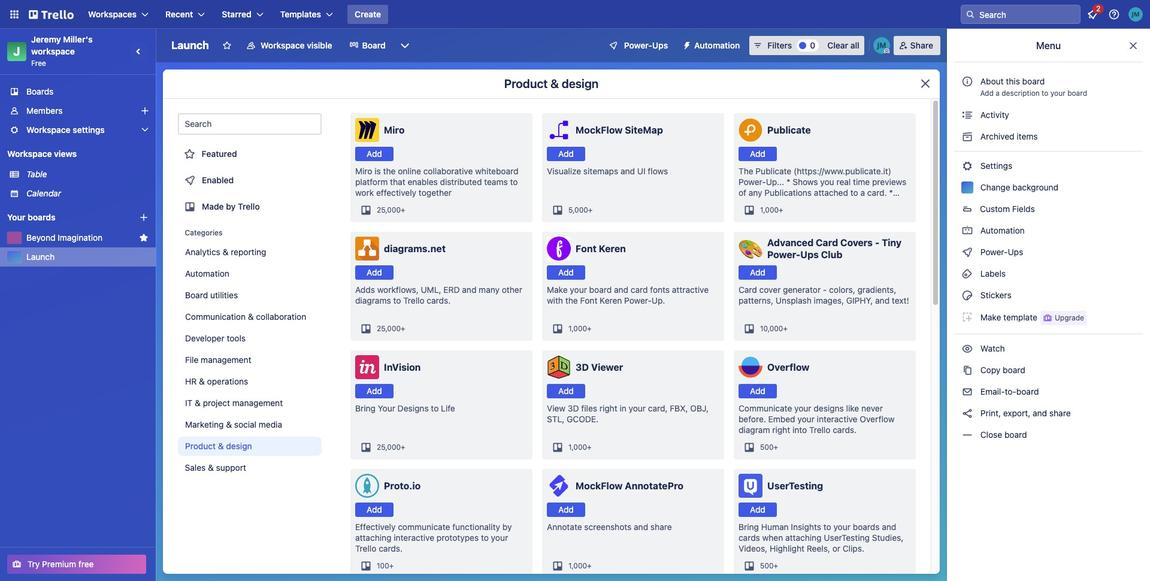 Task type: locate. For each thing, give the bounding box(es) containing it.
to up activity link
[[1042, 89, 1049, 98]]

1 vertical spatial card
[[739, 285, 757, 295]]

font down "5,000 +"
[[576, 243, 597, 254]]

this
[[1007, 76, 1021, 86]]

to right insights
[[824, 522, 832, 532]]

sm image inside "copy board" link
[[962, 364, 974, 376]]

0 horizontal spatial design
[[226, 441, 252, 451]]

clips.
[[843, 544, 865, 554]]

members link
[[0, 101, 156, 120]]

1 vertical spatial usertesting
[[824, 533, 870, 543]]

communication & collaboration
[[185, 312, 306, 322]]

sm image for print, export, and share
[[962, 408, 974, 420]]

trello right into on the bottom
[[810, 425, 831, 435]]

add button for proto.io
[[355, 503, 394, 517]]

workspace for workspace settings
[[26, 125, 71, 135]]

add button up view
[[547, 384, 586, 399]]

add for mockflow annotatepro
[[559, 505, 574, 515]]

automation inside automation button
[[695, 40, 740, 50]]

1 vertical spatial 3d
[[568, 403, 579, 414]]

overflow inside communicate your designs like never before. embed your interactive overflow diagram right into trello cards.
[[860, 414, 895, 424]]

automation
[[695, 40, 740, 50], [979, 225, 1025, 236], [185, 269, 229, 279]]

add button up cover
[[739, 266, 777, 280]]

sm image for stickers
[[962, 289, 974, 301]]

trello
[[238, 201, 260, 212], [403, 295, 425, 306], [810, 425, 831, 435], [355, 544, 377, 554]]

0 horizontal spatial card
[[739, 285, 757, 295]]

2 sm image from the top
[[962, 268, 974, 280]]

1 vertical spatial overflow
[[860, 414, 895, 424]]

500 down "videos,"
[[761, 562, 774, 571]]

1,000 down gcode.
[[569, 443, 587, 452]]

ups left club
[[801, 249, 819, 260]]

workspace visible
[[261, 40, 332, 50]]

j
[[13, 44, 20, 58]]

boards up studies, at the right bottom of page
[[853, 522, 880, 532]]

1 500 from the top
[[761, 443, 774, 452]]

add
[[981, 89, 994, 98], [367, 149, 382, 159], [559, 149, 574, 159], [750, 149, 766, 159], [367, 267, 382, 277], [559, 267, 574, 277], [750, 267, 766, 277], [367, 386, 382, 396], [559, 386, 574, 396], [750, 386, 766, 396], [367, 505, 382, 515], [559, 505, 574, 515], [750, 505, 766, 515]]

25,000 down the "diagrams" at the bottom of the page
[[377, 324, 401, 333]]

add button up effectively
[[355, 503, 394, 517]]

insights
[[791, 522, 822, 532]]

25,000 + down the "diagrams" at the bottom of the page
[[377, 324, 406, 333]]

that
[[390, 177, 406, 187]]

jeremy miller (jeremymiller198) image right all
[[874, 37, 890, 54]]

right inside view 3d files right in your card, fbx, obj, stl, gcode.
[[600, 403, 618, 414]]

- inside the card cover generator - colors, gradients, patterns, unsplash images, giphy, and text!
[[823, 285, 827, 295]]

make inside make your board and card fonts attractive with the font keren power-up.
[[547, 285, 568, 295]]

launch link
[[26, 251, 149, 263]]

1 horizontal spatial card
[[816, 237, 839, 248]]

25,000 + up 'proto.io'
[[377, 443, 406, 452]]

a
[[996, 89, 1000, 98]]

0 vertical spatial product
[[504, 77, 548, 90]]

0 vertical spatial 500
[[761, 443, 774, 452]]

share down email-to-board link
[[1050, 408, 1071, 418]]

1 horizontal spatial product & design
[[504, 77, 599, 90]]

2 500 from the top
[[761, 562, 774, 571]]

ups up labels link
[[1008, 247, 1024, 257]]

- for tiny
[[875, 237, 880, 248]]

to inside the about this board add a description to your board
[[1042, 89, 1049, 98]]

1,000 + down annotate
[[569, 562, 592, 571]]

usertesting up insights
[[768, 481, 824, 491]]

to inside miro is the online collaborative whiteboard platform that enables distributed teams to work effectively together
[[510, 177, 518, 187]]

0 horizontal spatial share
[[651, 522, 672, 532]]

0 horizontal spatial boards
[[28, 212, 56, 222]]

management up operations
[[201, 355, 251, 365]]

communicate
[[398, 522, 450, 532]]

+ for usertesting
[[774, 562, 779, 571]]

8 sm image from the top
[[962, 429, 974, 441]]

print,
[[981, 408, 1001, 418]]

and left card
[[614, 285, 629, 295]]

trello inside effectively communicate functionality by attaching interactive prototypes to your trello cards.
[[355, 544, 377, 554]]

1,000 down annotate
[[569, 562, 587, 571]]

share button
[[894, 36, 941, 55]]

add button for overflow
[[739, 384, 777, 399]]

communicate your designs like never before. embed your interactive overflow diagram right into trello cards.
[[739, 403, 895, 435]]

sm image for make template
[[962, 311, 974, 323]]

patterns,
[[739, 295, 774, 306]]

0 vertical spatial 25,000 +
[[377, 206, 406, 215]]

to down functionality
[[481, 533, 489, 543]]

card cover generator - colors, gradients, patterns, unsplash images, giphy, and text!
[[739, 285, 910, 306]]

1 vertical spatial launch
[[26, 252, 55, 262]]

print, export, and share
[[979, 408, 1071, 418]]

1 25,000 from the top
[[377, 206, 401, 215]]

add button up adds
[[355, 266, 394, 280]]

email-
[[981, 387, 1005, 397]]

calendar
[[26, 188, 61, 198]]

interactive down designs
[[817, 414, 858, 424]]

500 +
[[761, 443, 779, 452], [761, 562, 779, 571]]

- inside advanced card covers - tiny power-ups club
[[875, 237, 880, 248]]

view
[[547, 403, 566, 414]]

generator
[[783, 285, 821, 295]]

workspace inside button
[[261, 40, 305, 50]]

workspace for workspace visible
[[261, 40, 305, 50]]

add button down the "publicate"
[[739, 147, 777, 161]]

1 horizontal spatial board
[[362, 40, 386, 50]]

cards. up 100 +
[[379, 544, 403, 554]]

0 horizontal spatial power-ups
[[624, 40, 668, 50]]

1 vertical spatial cards.
[[833, 425, 857, 435]]

2 25,000 from the top
[[377, 324, 401, 333]]

customize views image
[[399, 40, 411, 52]]

1 horizontal spatial boards
[[853, 522, 880, 532]]

card up club
[[816, 237, 839, 248]]

power- inside make your board and card fonts attractive with the font keren power-up.
[[625, 295, 652, 306]]

usertesting up the clips. at the bottom right of the page
[[824, 533, 870, 543]]

sm image inside activity link
[[962, 109, 974, 121]]

advanced
[[768, 237, 814, 248]]

0 vertical spatial by
[[226, 201, 236, 212]]

and right erd
[[462, 285, 477, 295]]

open information menu image
[[1109, 8, 1121, 20]]

to inside effectively communicate functionality by attaching interactive prototypes to your trello cards.
[[481, 533, 489, 543]]

add for publicate
[[750, 149, 766, 159]]

add button up with
[[547, 266, 586, 280]]

sm image inside settings link
[[962, 160, 974, 172]]

like
[[847, 403, 860, 414]]

and inside adds workflows, uml, erd and many other diagrams to trello cards.
[[462, 285, 477, 295]]

- left tiny in the top of the page
[[875, 237, 880, 248]]

3 sm image from the top
[[962, 289, 974, 301]]

miro up online
[[384, 125, 405, 135]]

add button up annotate
[[547, 503, 586, 517]]

board left card
[[590, 285, 612, 295]]

add button up human
[[739, 503, 777, 517]]

fields
[[1013, 204, 1036, 214]]

design
[[562, 77, 599, 90], [226, 441, 252, 451]]

to down workflows,
[[393, 295, 401, 306]]

unsplash
[[776, 295, 812, 306]]

+ for invision
[[401, 443, 406, 452]]

stickers
[[979, 290, 1012, 300]]

workspace inside popup button
[[26, 125, 71, 135]]

0 vertical spatial board
[[362, 40, 386, 50]]

0 vertical spatial mockflow
[[576, 125, 623, 135]]

font keren
[[576, 243, 626, 254]]

obj,
[[691, 403, 709, 414]]

0 vertical spatial usertesting
[[768, 481, 824, 491]]

1 horizontal spatial interactive
[[817, 414, 858, 424]]

1 horizontal spatial the
[[566, 295, 578, 306]]

0 vertical spatial make
[[547, 285, 568, 295]]

0 horizontal spatial bring
[[355, 403, 376, 414]]

make your board and card fonts attractive with the font keren power-up.
[[547, 285, 709, 306]]

0 horizontal spatial cards.
[[379, 544, 403, 554]]

1 vertical spatial workspace
[[26, 125, 71, 135]]

boards inside bring human insights to your boards and cards when attaching usertesting studies, videos, highlight reels, or clips.
[[853, 522, 880, 532]]

the right is
[[383, 166, 396, 176]]

interactive down communicate
[[394, 533, 435, 543]]

1 vertical spatial make
[[981, 312, 1002, 322]]

workspace settings button
[[0, 120, 156, 140]]

to right the "teams"
[[510, 177, 518, 187]]

sm image
[[962, 225, 974, 237], [962, 268, 974, 280], [962, 289, 974, 301], [962, 311, 974, 323], [962, 343, 974, 355], [962, 386, 974, 398], [962, 408, 974, 420], [962, 429, 974, 441]]

clear all button
[[823, 36, 865, 55]]

1,000 + down gcode.
[[569, 443, 592, 452]]

2 500 + from the top
[[761, 562, 779, 571]]

1 500 + from the top
[[761, 443, 779, 452]]

sm image inside close board link
[[962, 429, 974, 441]]

sm image inside print, export, and share link
[[962, 408, 974, 420]]

attaching down insights
[[786, 533, 822, 543]]

0 horizontal spatial overflow
[[768, 362, 810, 373]]

to
[[1042, 89, 1049, 98], [510, 177, 518, 187], [393, 295, 401, 306], [431, 403, 439, 414], [824, 522, 832, 532], [481, 533, 489, 543]]

sales
[[185, 463, 206, 473]]

1 vertical spatial miro
[[355, 166, 372, 176]]

7 sm image from the top
[[962, 408, 974, 420]]

and down gradients,
[[876, 295, 890, 306]]

management down hr & operations 'link'
[[232, 398, 283, 408]]

right left in
[[600, 403, 618, 414]]

sm image inside labels link
[[962, 268, 974, 280]]

2 vertical spatial 25,000 +
[[377, 443, 406, 452]]

ups inside advanced card covers - tiny power-ups club
[[801, 249, 819, 260]]

0 vertical spatial the
[[383, 166, 396, 176]]

6 sm image from the top
[[962, 386, 974, 398]]

1 horizontal spatial attaching
[[786, 533, 822, 543]]

workspace down templates
[[261, 40, 305, 50]]

description
[[1002, 89, 1040, 98]]

right down embed
[[773, 425, 791, 435]]

1 horizontal spatial ups
[[801, 249, 819, 260]]

add inside the about this board add a description to your board
[[981, 89, 994, 98]]

make for make template
[[981, 312, 1002, 322]]

ups left automation button at top right
[[653, 40, 668, 50]]

1 horizontal spatial right
[[773, 425, 791, 435]]

font right with
[[580, 295, 598, 306]]

workspace up "table"
[[7, 149, 52, 159]]

+ for proto.io
[[389, 562, 394, 571]]

1 vertical spatial 500
[[761, 562, 774, 571]]

visible
[[307, 40, 332, 50]]

j link
[[7, 42, 26, 61]]

copy board link
[[955, 361, 1144, 380]]

your inside bring human insights to your boards and cards when attaching usertesting studies, videos, highlight reels, or clips.
[[834, 522, 851, 532]]

sm image inside automation button
[[678, 36, 695, 53]]

add button for diagrams.net
[[355, 266, 394, 280]]

+ for overflow
[[774, 443, 779, 452]]

1 vertical spatial jeremy miller (jeremymiller198) image
[[874, 37, 890, 54]]

never
[[862, 403, 883, 414]]

free
[[78, 559, 94, 569]]

add button for advanced card covers - tiny power-ups club
[[739, 266, 777, 280]]

about this board add a description to your board
[[981, 76, 1088, 98]]

1 vertical spatial right
[[773, 425, 791, 435]]

3 25,000 + from the top
[[377, 443, 406, 452]]

0 horizontal spatial right
[[600, 403, 618, 414]]

hr
[[185, 376, 197, 387]]

your inside make your board and card fonts attractive with the font keren power-up.
[[570, 285, 587, 295]]

card inside the card cover generator - colors, gradients, patterns, unsplash images, giphy, and text!
[[739, 285, 757, 295]]

0 vertical spatial miro
[[384, 125, 405, 135]]

templates button
[[273, 5, 340, 24]]

1 vertical spatial your
[[378, 403, 396, 414]]

5 sm image from the top
[[962, 343, 974, 355]]

developer tools link
[[178, 329, 322, 348]]

automation link up board utilities link
[[178, 264, 322, 283]]

25,000 for invision
[[377, 443, 401, 452]]

1 horizontal spatial power-ups
[[979, 247, 1026, 257]]

0 vertical spatial right
[[600, 403, 618, 414]]

1 horizontal spatial cards.
[[427, 295, 451, 306]]

500 down diagram
[[761, 443, 774, 452]]

ui
[[638, 166, 646, 176]]

1 sm image from the top
[[962, 225, 974, 237]]

board up activity link
[[1068, 89, 1088, 98]]

2 vertical spatial workspace
[[7, 149, 52, 159]]

board inside make your board and card fonts attractive with the font keren power-up.
[[590, 285, 612, 295]]

sm image for close board
[[962, 429, 974, 441]]

highlight
[[770, 544, 805, 554]]

utilities
[[210, 290, 238, 300]]

1 horizontal spatial share
[[1050, 408, 1071, 418]]

cards.
[[427, 295, 451, 306], [833, 425, 857, 435], [379, 544, 403, 554]]

1 horizontal spatial -
[[875, 237, 880, 248]]

0 horizontal spatial board
[[185, 290, 208, 300]]

cards. inside effectively communicate functionality by attaching interactive prototypes to your trello cards.
[[379, 544, 403, 554]]

2 mockflow from the top
[[576, 481, 623, 491]]

make down stickers
[[981, 312, 1002, 322]]

attaching down effectively
[[355, 533, 392, 543]]

automation button
[[678, 36, 748, 55]]

25,000 + for miro
[[377, 206, 406, 215]]

1,000 + up advanced
[[761, 206, 784, 215]]

launch down recent dropdown button
[[171, 39, 209, 52]]

try
[[28, 559, 40, 569]]

1 vertical spatial share
[[651, 522, 672, 532]]

1 vertical spatial by
[[503, 522, 512, 532]]

sm image inside email-to-board link
[[962, 386, 974, 398]]

keren up make your board and card fonts attractive with the font keren power-up.
[[599, 243, 626, 254]]

overflow down 10,000 +
[[768, 362, 810, 373]]

1 vertical spatial 25,000
[[377, 324, 401, 333]]

screenshots
[[585, 522, 632, 532]]

the inside miro is the online collaborative whiteboard platform that enables distributed teams to work effectively together
[[383, 166, 396, 176]]

500 + down "videos,"
[[761, 562, 779, 571]]

& for product & design link
[[218, 441, 224, 451]]

1,000 for publicate
[[761, 206, 779, 215]]

sm image for email-to-board
[[962, 386, 974, 398]]

and down email-to-board link
[[1033, 408, 1048, 418]]

the right with
[[566, 295, 578, 306]]

sm image for activity
[[962, 109, 974, 121]]

0 vertical spatial font
[[576, 243, 597, 254]]

font
[[576, 243, 597, 254], [580, 295, 598, 306]]

500 + down diagram
[[761, 443, 779, 452]]

by right functionality
[[503, 522, 512, 532]]

1 horizontal spatial usertesting
[[824, 533, 870, 543]]

bring up cards
[[739, 522, 759, 532]]

sm image for archived items
[[962, 131, 974, 143]]

trello down workflows,
[[403, 295, 425, 306]]

sm image inside automation link
[[962, 225, 974, 237]]

add button up 'visualize'
[[547, 147, 586, 161]]

1 vertical spatial management
[[232, 398, 283, 408]]

launch inside board name text box
[[171, 39, 209, 52]]

management
[[201, 355, 251, 365], [232, 398, 283, 408]]

trello down effectively
[[355, 544, 377, 554]]

sm image inside watch link
[[962, 343, 974, 355]]

starred icon image
[[139, 233, 149, 243]]

calendar link
[[26, 188, 149, 200]]

1 vertical spatial 25,000 +
[[377, 324, 406, 333]]

mockflow sitemap
[[576, 125, 663, 135]]

cover
[[760, 285, 781, 295]]

board for board
[[362, 40, 386, 50]]

2 vertical spatial cards.
[[379, 544, 403, 554]]

your boards
[[7, 212, 56, 222]]

cards. down 'like'
[[833, 425, 857, 435]]

sm image for watch
[[962, 343, 974, 355]]

2 vertical spatial 25,000
[[377, 443, 401, 452]]

0 vertical spatial design
[[562, 77, 599, 90]]

sm image inside power-ups link
[[962, 246, 974, 258]]

bring
[[355, 403, 376, 414], [739, 522, 759, 532]]

0 horizontal spatial make
[[547, 285, 568, 295]]

to inside bring human insights to your boards and cards when attaching usertesting studies, videos, highlight reels, or clips.
[[824, 522, 832, 532]]

power-ups inside 'button'
[[624, 40, 668, 50]]

1 vertical spatial font
[[580, 295, 598, 306]]

add for miro
[[367, 149, 382, 159]]

automation link down 'custom fields' button
[[955, 221, 1144, 240]]

0 vertical spatial workspace
[[261, 40, 305, 50]]

3d left viewer
[[576, 362, 589, 373]]

1,000 up 3d viewer
[[569, 324, 587, 333]]

1 horizontal spatial automation
[[695, 40, 740, 50]]

add for mockflow sitemap
[[559, 149, 574, 159]]

0 vertical spatial share
[[1050, 408, 1071, 418]]

sm image
[[678, 36, 695, 53], [962, 109, 974, 121], [962, 131, 974, 143], [962, 160, 974, 172], [962, 246, 974, 258], [962, 364, 974, 376]]

500 + for overflow
[[761, 443, 779, 452]]

2 attaching from the left
[[786, 533, 822, 543]]

1 vertical spatial keren
[[600, 295, 622, 306]]

0 horizontal spatial interactive
[[394, 533, 435, 543]]

before.
[[739, 414, 766, 424]]

prototypes
[[437, 533, 479, 543]]

workspace
[[31, 46, 75, 56]]

bring inside bring human insights to your boards and cards when attaching usertesting studies, videos, highlight reels, or clips.
[[739, 522, 759, 532]]

cards. down uml,
[[427, 295, 451, 306]]

25,000 up 'proto.io'
[[377, 443, 401, 452]]

templates
[[280, 9, 321, 19]]

interactive
[[817, 414, 858, 424], [394, 533, 435, 543]]

3d inside view 3d files right in your card, fbx, obj, stl, gcode.
[[568, 403, 579, 414]]

25,000 + down effectively
[[377, 206, 406, 215]]

operations
[[207, 376, 248, 387]]

and up studies, at the right bottom of page
[[882, 522, 897, 532]]

miro
[[384, 125, 405, 135], [355, 166, 372, 176]]

to inside adds workflows, uml, erd and many other diagrams to trello cards.
[[393, 295, 401, 306]]

primary element
[[0, 0, 1151, 29]]

0 horizontal spatial -
[[823, 285, 827, 295]]

1 horizontal spatial design
[[562, 77, 599, 90]]

board link
[[342, 36, 393, 55]]

miro up platform
[[355, 166, 372, 176]]

1 vertical spatial interactive
[[394, 533, 435, 543]]

boards up beyond
[[28, 212, 56, 222]]

1,000 up advanced
[[761, 206, 779, 215]]

2 horizontal spatial automation
[[979, 225, 1025, 236]]

cards. inside adds workflows, uml, erd and many other diagrams to trello cards.
[[427, 295, 451, 306]]

trello down enabled link
[[238, 201, 260, 212]]

1 horizontal spatial bring
[[739, 522, 759, 532]]

0 vertical spatial 500 +
[[761, 443, 779, 452]]

& for communication & collaboration 'link'
[[248, 312, 254, 322]]

add for 3d viewer
[[559, 386, 574, 396]]

0 horizontal spatial by
[[226, 201, 236, 212]]

jeremy miller (jeremymiller198) image
[[1129, 7, 1144, 22], [874, 37, 890, 54]]

2 horizontal spatial cards.
[[833, 425, 857, 435]]

filters
[[768, 40, 792, 50]]

0 vertical spatial 25,000
[[377, 206, 401, 215]]

2 25,000 + from the top
[[377, 324, 406, 333]]

adds
[[355, 285, 375, 295]]

+ for mockflow sitemap
[[588, 206, 593, 215]]

1,000 for 3d viewer
[[569, 443, 587, 452]]

trello inside communicate your designs like never before. embed your interactive overflow diagram right into trello cards.
[[810, 425, 831, 435]]

export,
[[1004, 408, 1031, 418]]

1 25,000 + from the top
[[377, 206, 406, 215]]

custom fields
[[981, 204, 1036, 214]]

workspace down members
[[26, 125, 71, 135]]

club
[[822, 249, 843, 260]]

3 25,000 from the top
[[377, 443, 401, 452]]

3d up gcode.
[[568, 403, 579, 414]]

1 horizontal spatial product
[[504, 77, 548, 90]]

- up the images, at the bottom of the page
[[823, 285, 827, 295]]

workspaces button
[[81, 5, 156, 24]]

board utilities
[[185, 290, 238, 300]]

4 sm image from the top
[[962, 311, 974, 323]]

board left utilities
[[185, 290, 208, 300]]

this member is an admin of this board. image
[[884, 49, 890, 54]]

0 vertical spatial jeremy miller (jeremymiller198) image
[[1129, 7, 1144, 22]]

1 vertical spatial 500 +
[[761, 562, 779, 571]]

cards. for proto.io
[[379, 544, 403, 554]]

+ for mockflow annotatepro
[[587, 562, 592, 571]]

archived
[[981, 131, 1015, 141]]

colors,
[[830, 285, 856, 295]]

workspace for workspace views
[[7, 149, 52, 159]]

bring left designs
[[355, 403, 376, 414]]

gcode.
[[567, 414, 599, 424]]

1,000 + for font keren
[[569, 324, 592, 333]]

1 vertical spatial product & design
[[185, 441, 252, 451]]

1 attaching from the left
[[355, 533, 392, 543]]

power-ups button
[[600, 36, 676, 55]]

0 vertical spatial interactive
[[817, 414, 858, 424]]

0 vertical spatial power-ups
[[624, 40, 668, 50]]

2 vertical spatial automation
[[185, 269, 229, 279]]

add button for miro
[[355, 147, 394, 161]]

board left customize views icon
[[362, 40, 386, 50]]

& for analytics & reporting link
[[223, 247, 229, 257]]

0 vertical spatial -
[[875, 237, 880, 248]]

+ for miro
[[401, 206, 406, 215]]

add button up bring your designs to life
[[355, 384, 394, 399]]

add for font keren
[[559, 267, 574, 277]]

1 vertical spatial automation link
[[178, 264, 322, 283]]

1 vertical spatial bring
[[739, 522, 759, 532]]

0 horizontal spatial the
[[383, 166, 396, 176]]

0 vertical spatial automation
[[695, 40, 740, 50]]

sm image inside archived items link
[[962, 131, 974, 143]]

card up patterns,
[[739, 285, 757, 295]]

beyond imagination link
[[26, 232, 134, 244]]

miller's
[[63, 34, 93, 44]]

25,000 down effectively
[[377, 206, 401, 215]]

add button for font keren
[[547, 266, 586, 280]]

mockflow up "sitemaps"
[[576, 125, 623, 135]]

25,000 for miro
[[377, 206, 401, 215]]

1 mockflow from the top
[[576, 125, 623, 135]]

board down export,
[[1005, 430, 1028, 440]]

trello inside adds workflows, uml, erd and many other diagrams to trello cards.
[[403, 295, 425, 306]]

overflow down never
[[860, 414, 895, 424]]

email-to-board link
[[955, 382, 1144, 402]]

miro inside miro is the online collaborative whiteboard platform that enables distributed teams to work effectively together
[[355, 166, 372, 176]]

archived items link
[[955, 127, 1144, 146]]

invision
[[384, 362, 421, 373]]

sm image inside stickers link
[[962, 289, 974, 301]]

make up with
[[547, 285, 568, 295]]

add button for mockflow annotatepro
[[547, 503, 586, 517]]

your
[[7, 212, 25, 222], [378, 403, 396, 414]]

by right made at the top of page
[[226, 201, 236, 212]]

0 horizontal spatial attaching
[[355, 533, 392, 543]]

table
[[26, 169, 47, 179]]

reporting
[[231, 247, 266, 257]]



Task type: vqa. For each thing, say whether or not it's contained in the screenshot.


Task type: describe. For each thing, give the bounding box(es) containing it.
1,000 + for mockflow annotatepro
[[569, 562, 592, 571]]

1,000 + for 3d viewer
[[569, 443, 592, 452]]

files
[[582, 403, 598, 414]]

0 horizontal spatial product & design
[[185, 441, 252, 451]]

1,000 for mockflow annotatepro
[[569, 562, 587, 571]]

make template
[[979, 312, 1038, 322]]

sm image for labels
[[962, 268, 974, 280]]

stickers link
[[955, 286, 1144, 305]]

media
[[259, 420, 282, 430]]

0 horizontal spatial usertesting
[[768, 481, 824, 491]]

giphy,
[[847, 295, 873, 306]]

add for overflow
[[750, 386, 766, 396]]

to left life
[[431, 403, 439, 414]]

jeremy miller (jeremymiller198) image inside primary element
[[1129, 7, 1144, 22]]

1 vertical spatial automation
[[979, 225, 1025, 236]]

1,000 + for publicate
[[761, 206, 784, 215]]

25,000 + for invision
[[377, 443, 406, 452]]

beyond imagination
[[26, 233, 103, 243]]

card inside advanced card covers - tiny power-ups club
[[816, 237, 839, 248]]

workflows,
[[377, 285, 419, 295]]

print, export, and share link
[[955, 404, 1144, 423]]

custom
[[981, 204, 1010, 214]]

add for diagrams.net
[[367, 267, 382, 277]]

mockflow for mockflow annotatepro
[[576, 481, 623, 491]]

close board
[[979, 430, 1028, 440]]

2 horizontal spatial ups
[[1008, 247, 1024, 257]]

3d viewer
[[576, 362, 624, 373]]

board up to-
[[1003, 365, 1026, 375]]

your inside effectively communicate functionality by attaching interactive prototypes to your trello cards.
[[491, 533, 508, 543]]

your inside the about this board add a description to your board
[[1051, 89, 1066, 98]]

teams
[[484, 177, 508, 187]]

add button for usertesting
[[739, 503, 777, 517]]

miro for miro
[[384, 125, 405, 135]]

effectively communicate functionality by attaching interactive prototypes to your trello cards.
[[355, 522, 512, 554]]

clear all
[[828, 40, 860, 50]]

& for it & project management link
[[195, 398, 201, 408]]

bring for usertesting
[[739, 522, 759, 532]]

clear
[[828, 40, 849, 50]]

into
[[793, 425, 807, 435]]

+ for font keren
[[587, 324, 592, 333]]

card
[[631, 285, 648, 295]]

social
[[234, 420, 257, 430]]

add button for invision
[[355, 384, 394, 399]]

0 vertical spatial management
[[201, 355, 251, 365]]

sm image for settings
[[962, 160, 974, 172]]

create
[[355, 9, 381, 19]]

change
[[981, 182, 1011, 192]]

bring for invision
[[355, 403, 376, 414]]

keren inside make your board and card fonts attractive with the font keren power-up.
[[600, 295, 622, 306]]

sm image for power-ups
[[962, 246, 974, 258]]

bring human insights to your boards and cards when attaching usertesting studies, videos, highlight reels, or clips.
[[739, 522, 904, 554]]

25,000 + for diagrams.net
[[377, 324, 406, 333]]

template
[[1004, 312, 1038, 322]]

gradients,
[[858, 285, 897, 295]]

sm image for automation
[[962, 225, 974, 237]]

1 vertical spatial power-ups
[[979, 247, 1026, 257]]

life
[[441, 403, 455, 414]]

ups inside 'button'
[[653, 40, 668, 50]]

reels,
[[807, 544, 831, 554]]

tiny
[[882, 237, 902, 248]]

items
[[1017, 131, 1038, 141]]

0 vertical spatial keren
[[599, 243, 626, 254]]

+ for advanced card covers - tiny power-ups club
[[784, 324, 788, 333]]

share
[[911, 40, 934, 50]]

when
[[763, 533, 784, 543]]

sitemap
[[625, 125, 663, 135]]

work
[[355, 188, 374, 198]]

2 notifications image
[[1086, 7, 1100, 22]]

add button for mockflow sitemap
[[547, 147, 586, 161]]

font inside make your board and card fonts attractive with the font keren power-up.
[[580, 295, 598, 306]]

distributed
[[440, 177, 482, 187]]

interactive inside communicate your designs like never before. embed your interactive overflow diagram right into trello cards.
[[817, 414, 858, 424]]

settings
[[73, 125, 105, 135]]

usertesting inside bring human insights to your boards and cards when attaching usertesting studies, videos, highlight reels, or clips.
[[824, 533, 870, 543]]

and inside bring human insights to your boards and cards when attaching usertesting studies, videos, highlight reels, or clips.
[[882, 522, 897, 532]]

25,000 for diagrams.net
[[377, 324, 401, 333]]

watch
[[979, 343, 1008, 354]]

Search field
[[976, 5, 1081, 23]]

viewer
[[591, 362, 624, 373]]

board up description
[[1023, 76, 1045, 86]]

diagrams
[[355, 295, 391, 306]]

share for annotate screenshots and share
[[651, 522, 672, 532]]

add for invision
[[367, 386, 382, 396]]

boards
[[26, 86, 54, 96]]

product inside product & design link
[[185, 441, 216, 451]]

tools
[[227, 333, 246, 343]]

cards. for diagrams.net
[[427, 295, 451, 306]]

annotate screenshots and share
[[547, 522, 672, 532]]

500 for usertesting
[[761, 562, 774, 571]]

interactive inside effectively communicate functionality by attaching interactive prototypes to your trello cards.
[[394, 533, 435, 543]]

add for proto.io
[[367, 505, 382, 515]]

views
[[54, 149, 77, 159]]

10,000
[[761, 324, 784, 333]]

attaching inside effectively communicate functionality by attaching interactive prototypes to your trello cards.
[[355, 533, 392, 543]]

diagram
[[739, 425, 770, 435]]

& for marketing & social media link
[[226, 420, 232, 430]]

make for make your board and card fonts attractive with the font keren power-up.
[[547, 285, 568, 295]]

bring your designs to life
[[355, 403, 455, 414]]

attractive
[[672, 285, 709, 295]]

enabled
[[202, 175, 234, 185]]

the inside make your board and card fonts attractive with the font keren power-up.
[[566, 295, 578, 306]]

project
[[203, 398, 230, 408]]

by inside effectively communicate functionality by attaching interactive prototypes to your trello cards.
[[503, 522, 512, 532]]

change background link
[[955, 178, 1144, 197]]

0 vertical spatial your
[[7, 212, 25, 222]]

your boards with 2 items element
[[7, 210, 121, 225]]

boards link
[[0, 82, 156, 101]]

change background
[[979, 182, 1059, 192]]

& for the sales & support link
[[208, 463, 214, 473]]

power- inside 'button'
[[624, 40, 653, 50]]

1 horizontal spatial automation link
[[955, 221, 1144, 240]]

attaching inside bring human insights to your boards and cards when attaching usertesting studies, videos, highlight reels, or clips.
[[786, 533, 822, 543]]

5,000 +
[[569, 206, 593, 215]]

workspace navigation collapse icon image
[[131, 43, 147, 60]]

collaboration
[[256, 312, 306, 322]]

0 horizontal spatial jeremy miller (jeremymiller198) image
[[874, 37, 890, 54]]

add for advanced card covers - tiny power-ups club
[[750, 267, 766, 277]]

menu
[[1037, 40, 1062, 51]]

500 for overflow
[[761, 443, 774, 452]]

sales & support
[[185, 463, 247, 473]]

card,
[[648, 403, 668, 414]]

Board name text field
[[165, 36, 215, 55]]

+ for publicate
[[779, 206, 784, 215]]

activity link
[[955, 105, 1144, 125]]

create button
[[348, 5, 388, 24]]

star or unstar board image
[[222, 41, 232, 50]]

workspaces
[[88, 9, 137, 19]]

copy board
[[979, 365, 1026, 375]]

file management link
[[178, 351, 322, 370]]

0 horizontal spatial launch
[[26, 252, 55, 262]]

publicate
[[768, 125, 811, 135]]

analytics & reporting link
[[178, 243, 322, 262]]

marketing & social media
[[185, 420, 282, 430]]

try premium free button
[[7, 555, 146, 574]]

0 vertical spatial overflow
[[768, 362, 810, 373]]

and inside make your board and card fonts attractive with the font keren power-up.
[[614, 285, 629, 295]]

search image
[[966, 10, 976, 19]]

power- inside advanced card covers - tiny power-ups club
[[768, 249, 801, 260]]

it & project management
[[185, 398, 283, 408]]

upgrade
[[1055, 313, 1085, 322]]

jeremy miller's workspace link
[[31, 34, 95, 56]]

whiteboard
[[475, 166, 519, 176]]

cards. inside communicate your designs like never before. embed your interactive overflow diagram right into trello cards.
[[833, 425, 857, 435]]

images,
[[814, 295, 844, 306]]

- for colors,
[[823, 285, 827, 295]]

share for print, export, and share
[[1050, 408, 1071, 418]]

and left "ui"
[[621, 166, 635, 176]]

add button for 3d viewer
[[547, 384, 586, 399]]

1,000 for font keren
[[569, 324, 587, 333]]

& for hr & operations 'link'
[[199, 376, 205, 387]]

add button for publicate
[[739, 147, 777, 161]]

500 + for usertesting
[[761, 562, 779, 571]]

back to home image
[[29, 5, 74, 24]]

settings link
[[955, 156, 1144, 176]]

add board image
[[139, 213, 149, 222]]

and inside the card cover generator - colors, gradients, patterns, unsplash images, giphy, and text!
[[876, 295, 890, 306]]

workspace views
[[7, 149, 77, 159]]

board utilities link
[[178, 286, 322, 305]]

analytics & reporting
[[185, 247, 266, 257]]

it & project management link
[[178, 394, 322, 413]]

sm image for copy board
[[962, 364, 974, 376]]

copy
[[981, 365, 1001, 375]]

board up print, export, and share
[[1017, 387, 1040, 397]]

board for board utilities
[[185, 290, 208, 300]]

it
[[185, 398, 193, 408]]

add for usertesting
[[750, 505, 766, 515]]

annotatepro
[[625, 481, 684, 491]]

recent button
[[158, 5, 212, 24]]

Search text field
[[178, 113, 322, 135]]

custom fields button
[[955, 200, 1144, 219]]

your inside view 3d files right in your card, fbx, obj, stl, gcode.
[[629, 403, 646, 414]]

mockflow for mockflow sitemap
[[576, 125, 623, 135]]

+ for diagrams.net
[[401, 324, 406, 333]]

+ for 3d viewer
[[587, 443, 592, 452]]

hr & operations
[[185, 376, 248, 387]]

beyond
[[26, 233, 55, 243]]

archived items
[[979, 131, 1038, 141]]

0 vertical spatial 3d
[[576, 362, 589, 373]]

miro for miro is the online collaborative whiteboard platform that enables distributed teams to work effectively together
[[355, 166, 372, 176]]

and right the screenshots
[[634, 522, 649, 532]]

1 vertical spatial design
[[226, 441, 252, 451]]

right inside communicate your designs like never before. embed your interactive overflow diagram right into trello cards.
[[773, 425, 791, 435]]



